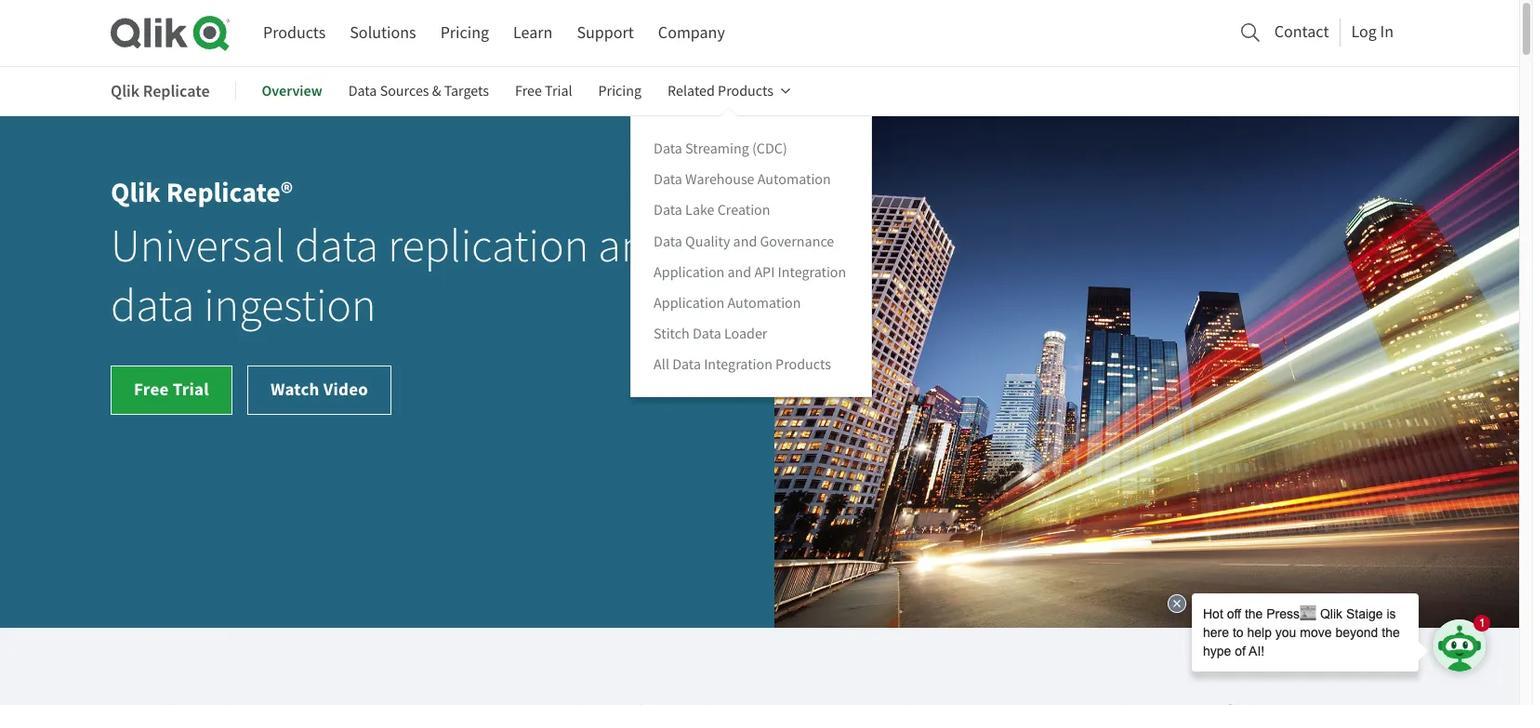 Task type: vqa. For each thing, say whether or not it's contained in the screenshot.
1st Application from the bottom
yes



Task type: describe. For each thing, give the bounding box(es) containing it.
qlik replicate
[[111, 80, 210, 102]]

support link
[[577, 16, 634, 50]]

data streaming (cdc)
[[654, 140, 788, 158]]

related products
[[668, 82, 774, 101]]

1 horizontal spatial data
[[295, 218, 379, 275]]

1 vertical spatial free trial link
[[111, 366, 232, 415]]

data streaming (cdc) link
[[654, 139, 788, 159]]

all
[[654, 355, 670, 374]]

and inside qlik replicate® universal data replication and data ingestion
[[598, 218, 671, 275]]

0 horizontal spatial pricing link
[[441, 16, 489, 50]]

watch
[[271, 378, 320, 401]]

support
[[577, 22, 634, 44]]

products inside "link"
[[718, 82, 774, 101]]

data right stitch
[[693, 324, 722, 343]]

overview
[[262, 81, 322, 101]]

targets
[[444, 82, 489, 101]]

1 horizontal spatial free trial link
[[515, 69, 573, 114]]

data sources & targets link
[[348, 69, 489, 114]]

application automation link
[[654, 293, 801, 313]]

warehouse
[[686, 170, 755, 189]]

application for application automation
[[654, 294, 725, 312]]

1 vertical spatial automation
[[728, 294, 801, 312]]

application for application and api integration
[[654, 263, 725, 282]]

related
[[668, 82, 715, 101]]

1 horizontal spatial integration
[[778, 263, 847, 282]]

loader
[[725, 324, 768, 343]]

data for data streaming (cdc)
[[654, 140, 683, 158]]

data lake creation link
[[654, 200, 771, 221]]

log in
[[1352, 21, 1394, 43]]

learn
[[514, 22, 553, 44]]

pricing inside qlik replicate menu bar
[[599, 82, 642, 101]]

data quality and governance
[[654, 232, 835, 251]]

qlik replicate menu bar
[[111, 69, 873, 397]]

qlik for qlik replicate
[[111, 80, 140, 102]]

ingestion
[[204, 277, 376, 335]]

1 vertical spatial pricing link
[[599, 69, 642, 114]]

data for data quality and governance
[[654, 232, 683, 251]]

0 horizontal spatial trial
[[173, 378, 209, 401]]

all data integration products
[[654, 355, 832, 374]]

qlik main element
[[263, 16, 1409, 50]]

trial inside qlik replicate menu bar
[[545, 82, 573, 101]]

free trial inside qlik replicate menu bar
[[515, 82, 573, 101]]

contact link
[[1275, 17, 1330, 47]]

contact
[[1275, 21, 1330, 43]]

and down creation
[[734, 232, 757, 251]]

related products menu
[[631, 115, 873, 397]]

replication
[[388, 218, 589, 275]]



Task type: locate. For each thing, give the bounding box(es) containing it.
free trial
[[515, 82, 573, 101], [134, 378, 209, 401]]

all data integration products link
[[654, 354, 832, 375]]

0 horizontal spatial data
[[111, 277, 195, 335]]

0 vertical spatial application
[[654, 263, 725, 282]]

replicate
[[143, 80, 210, 102]]

learn link
[[514, 16, 553, 50]]

0 horizontal spatial free
[[134, 378, 169, 401]]

data left sources
[[348, 82, 377, 101]]

0 vertical spatial free trial link
[[515, 69, 573, 114]]

0 vertical spatial free
[[515, 82, 542, 101]]

pricing link
[[441, 16, 489, 50], [599, 69, 642, 114]]

data left the warehouse
[[654, 170, 683, 189]]

data lake creation
[[654, 201, 771, 220]]

1 vertical spatial integration
[[704, 355, 773, 374]]

stitch
[[654, 324, 690, 343]]

integration down governance at the top
[[778, 263, 847, 282]]

data right all
[[673, 355, 701, 374]]

application
[[654, 263, 725, 282], [654, 294, 725, 312]]

and
[[598, 218, 671, 275], [734, 232, 757, 251], [728, 263, 752, 282]]

1 horizontal spatial free
[[515, 82, 542, 101]]

video
[[323, 378, 368, 401]]

automation down (cdc)
[[758, 170, 831, 189]]

2 qlik from the top
[[111, 174, 161, 211]]

products link
[[263, 16, 326, 50]]

1 horizontal spatial free trial
[[515, 82, 573, 101]]

pricing link down "support" link at the left top of the page
[[599, 69, 642, 114]]

application down quality on the top of the page
[[654, 263, 725, 282]]

streaming
[[686, 140, 750, 158]]

automation
[[758, 170, 831, 189], [728, 294, 801, 312]]

quality
[[686, 232, 731, 251]]

0 horizontal spatial integration
[[704, 355, 773, 374]]

1 vertical spatial products
[[718, 82, 774, 101]]

menu bar
[[263, 16, 725, 50]]

qlik
[[111, 80, 140, 102], [111, 174, 161, 211]]

data sources & targets
[[348, 82, 489, 101]]

1 vertical spatial pricing
[[599, 82, 642, 101]]

pricing inside menu bar
[[441, 22, 489, 44]]

stitch data loader
[[654, 324, 768, 343]]

watch video link
[[247, 366, 392, 415]]

data up ingestion
[[295, 218, 379, 275]]

0 vertical spatial integration
[[778, 263, 847, 282]]

log
[[1352, 21, 1378, 43]]

related products link
[[668, 69, 791, 114]]

governance
[[760, 232, 835, 251]]

application up stitch
[[654, 294, 725, 312]]

overview link
[[262, 69, 322, 114]]

pricing up targets
[[441, 22, 489, 44]]

solutions link
[[350, 16, 416, 50]]

application automation
[[654, 294, 801, 312]]

1 vertical spatial application
[[654, 294, 725, 312]]

data left quality on the top of the page
[[654, 232, 683, 251]]

data down universal
[[111, 277, 195, 335]]

lake
[[686, 201, 715, 220]]

free inside qlik replicate menu bar
[[515, 82, 542, 101]]

products inside menu
[[776, 355, 832, 374]]

0 vertical spatial pricing link
[[441, 16, 489, 50]]

1 horizontal spatial pricing link
[[599, 69, 642, 114]]

pricing down "support" link at the left top of the page
[[599, 82, 642, 101]]

stitch data loader link
[[654, 323, 768, 344]]

integration down loader
[[704, 355, 773, 374]]

application and api integration link
[[654, 262, 847, 282]]

replicate®
[[166, 174, 293, 211]]

sources
[[380, 82, 429, 101]]

free trial link
[[515, 69, 573, 114], [111, 366, 232, 415]]

1 horizontal spatial products
[[718, 82, 774, 101]]

2 vertical spatial products
[[776, 355, 832, 374]]

1 vertical spatial data
[[111, 277, 195, 335]]

automation down api
[[728, 294, 801, 312]]

data
[[348, 82, 377, 101], [654, 140, 683, 158], [654, 170, 683, 189], [654, 201, 683, 220], [654, 232, 683, 251], [693, 324, 722, 343], [673, 355, 701, 374]]

menu bar inside qlik main element
[[263, 16, 725, 50]]

data for data sources & targets
[[348, 82, 377, 101]]

&
[[432, 82, 441, 101]]

0 horizontal spatial products
[[263, 22, 326, 44]]

qlik replicate® universal data replication and data ingestion
[[111, 174, 671, 335]]

0 horizontal spatial free trial link
[[111, 366, 232, 415]]

universal
[[111, 218, 286, 275]]

products
[[263, 22, 326, 44], [718, 82, 774, 101], [776, 355, 832, 374]]

watch video
[[271, 378, 368, 401]]

0 vertical spatial free trial
[[515, 82, 573, 101]]

1 vertical spatial qlik
[[111, 174, 161, 211]]

company link
[[658, 16, 725, 50]]

1 vertical spatial trial
[[173, 378, 209, 401]]

creation
[[718, 201, 771, 220]]

pricing
[[441, 22, 489, 44], [599, 82, 642, 101]]

company
[[658, 22, 725, 44]]

data left the streaming
[[654, 140, 683, 158]]

1 vertical spatial free trial
[[134, 378, 209, 401]]

0 vertical spatial trial
[[545, 82, 573, 101]]

menu bar containing products
[[263, 16, 725, 50]]

qlik up universal
[[111, 174, 161, 211]]

log in link
[[1352, 17, 1394, 47]]

free
[[515, 82, 542, 101], [134, 378, 169, 401]]

0 vertical spatial data
[[295, 218, 379, 275]]

0 horizontal spatial free trial
[[134, 378, 209, 401]]

1 horizontal spatial pricing
[[599, 82, 642, 101]]

(cdc)
[[753, 140, 788, 158]]

pricing link up targets
[[441, 16, 489, 50]]

qlik for qlik replicate® universal data replication and data ingestion
[[111, 174, 161, 211]]

api
[[755, 263, 775, 282]]

trial
[[545, 82, 573, 101], [173, 378, 209, 401]]

1 horizontal spatial trial
[[545, 82, 573, 101]]

1 application from the top
[[654, 263, 725, 282]]

data for data lake creation
[[654, 201, 683, 220]]

integration
[[778, 263, 847, 282], [704, 355, 773, 374]]

2 horizontal spatial products
[[776, 355, 832, 374]]

data
[[295, 218, 379, 275], [111, 277, 195, 335]]

qlik inside qlik replicate® universal data replication and data ingestion
[[111, 174, 161, 211]]

0 vertical spatial pricing
[[441, 22, 489, 44]]

1 vertical spatial free
[[134, 378, 169, 401]]

0 vertical spatial products
[[263, 22, 326, 44]]

0 horizontal spatial pricing
[[441, 22, 489, 44]]

2 application from the top
[[654, 294, 725, 312]]

data left lake
[[654, 201, 683, 220]]

go to the home page. image
[[111, 15, 230, 51]]

1 qlik from the top
[[111, 80, 140, 102]]

application and api integration
[[654, 263, 847, 282]]

0 vertical spatial automation
[[758, 170, 831, 189]]

in
[[1381, 21, 1394, 43]]

solutions
[[350, 22, 416, 44]]

products inside menu bar
[[263, 22, 326, 44]]

data quality and governance link
[[654, 231, 835, 252]]

qlik inside qlik replicate menu bar
[[111, 80, 140, 102]]

0 vertical spatial qlik
[[111, 80, 140, 102]]

and left quality on the top of the page
[[598, 218, 671, 275]]

qlik left 'replicate'
[[111, 80, 140, 102]]

data for data warehouse automation
[[654, 170, 683, 189]]

data warehouse automation
[[654, 170, 831, 189]]

and left api
[[728, 263, 752, 282]]

data warehouse automation link
[[654, 169, 831, 190]]



